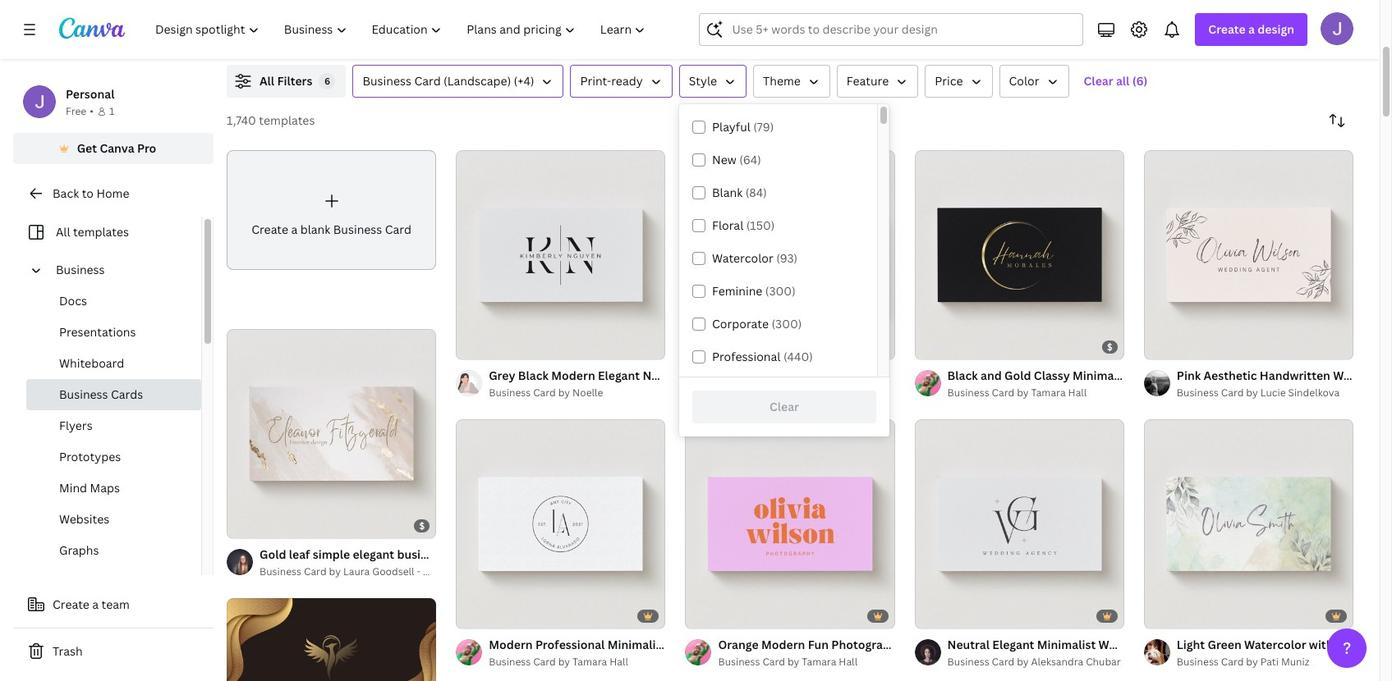 Task type: vqa. For each thing, say whether or not it's contained in the screenshot.


Task type: describe. For each thing, give the bounding box(es) containing it.
professional (440)
[[712, 349, 813, 365]]

pink aesthetic handwritten wedding a business card by lucie sindelkova
[[1177, 368, 1392, 400]]

card inside pink aesthetic handwritten wedding a business card by lucie sindelkova
[[1221, 386, 1244, 400]]

retro
[[754, 368, 784, 384]]

card inside 'link'
[[385, 222, 412, 237]]

card inside gold leaf simple elegant business card business card by laura goodsell - business design academy
[[304, 565, 327, 579]]

neutral elegant minimalist wedding agency  business card business card by aleksandra chubar
[[948, 638, 1273, 670]]

by inside 'white retro business card business card by andrea hansson'
[[788, 386, 800, 400]]

1 of 3 link for black and gold classy minimalist business card
[[915, 150, 1124, 360]]

6 filter options selected element
[[319, 73, 336, 90]]

1 of 3 for orange modern fun photography business card
[[697, 610, 720, 622]]

whiteboard
[[59, 356, 124, 371]]

corporate
[[712, 316, 769, 332]]

corporate (300)
[[712, 316, 802, 332]]

business inside button
[[363, 73, 412, 89]]

card
[[449, 547, 474, 563]]

cards
[[111, 387, 143, 403]]

of for modern professional minimalist real estate business card
[[474, 610, 484, 622]]

quality
[[690, 27, 730, 43]]

hall for gold
[[1068, 386, 1087, 400]]

get canva pro
[[77, 140, 156, 156]]

black
[[948, 368, 978, 384]]

1 of 3 link for modern professional minimalist real estate business card
[[456, 420, 666, 630]]

gold leaf simple elegant business card link
[[260, 546, 474, 564]]

1 of 3 link for light green watercolor with flowers bu
[[1144, 420, 1354, 630]]

of for light green watercolor with flowers bu
[[1163, 610, 1172, 622]]

neutral
[[948, 638, 990, 653]]

orange
[[718, 638, 759, 653]]

noelle
[[573, 386, 603, 400]]

theme button
[[753, 65, 830, 98]]

6
[[324, 75, 330, 87]]

blank
[[300, 222, 330, 237]]

orange modern fun photography business card business card by tamara hall
[[718, 638, 986, 670]]

business cards
[[59, 387, 143, 403]]

black and gold classy minimalist business card link
[[948, 367, 1213, 385]]

agency
[[1150, 638, 1192, 653]]

maps
[[90, 481, 120, 496]]

1 of 3 for neutral elegant minimalist wedding agency  business card
[[926, 610, 950, 622]]

prints
[[732, 27, 766, 43]]

neutral elegant minimalist wedding agency  business card link
[[948, 637, 1273, 655]]

flyers
[[59, 418, 93, 434]]

business inside 'link'
[[333, 222, 382, 237]]

1 for pink aesthetic handwritten wedding a
[[1156, 340, 1160, 353]]

ready
[[611, 73, 643, 89]]

of for orange modern fun photography business card
[[704, 610, 713, 622]]

real
[[669, 638, 693, 653]]

handwritten
[[1260, 368, 1331, 384]]

create a blank business card
[[252, 222, 412, 237]]

and for black
[[981, 368, 1002, 384]]

top level navigation element
[[145, 13, 660, 46]]

business card (landscape) (+4) button
[[353, 65, 564, 98]]

mind maps
[[59, 481, 120, 496]]

business card by tamara hall link for gold
[[948, 385, 1124, 402]]

1 of 3 link for pink aesthetic handwritten wedding a
[[1144, 150, 1354, 360]]

pink aesthetic handwritten wedding agent business card image
[[1144, 150, 1354, 360]]

design
[[467, 565, 500, 579]]

clear all (6)
[[1084, 73, 1148, 89]]

3 for light green watercolor with flowers bu
[[1174, 610, 1179, 622]]

by inside black and gold classy minimalist business card business card by tamara hall
[[1017, 386, 1029, 400]]

neutral elegant minimalist wedding agency  business card image
[[915, 420, 1124, 630]]

sindelkova
[[1288, 386, 1340, 400]]

1 of 3 for light green watercolor with flowers bu
[[1156, 610, 1179, 622]]

back to home link
[[13, 177, 214, 210]]

grey black modern elegant name initials monogram business card image
[[456, 150, 666, 360]]

0 vertical spatial professional
[[712, 349, 781, 365]]

style button
[[679, 65, 747, 98]]

theme
[[763, 73, 801, 89]]

-
[[417, 565, 421, 579]]

Search search field
[[732, 14, 1073, 45]]

bu
[[1383, 638, 1392, 653]]

with
[[1309, 638, 1334, 653]]

1 for neutral elegant minimalist wedding agency  business card
[[926, 610, 931, 622]]

business
[[397, 547, 446, 563]]

create a design
[[1209, 21, 1295, 37]]

color button
[[999, 65, 1069, 98]]

price
[[935, 73, 963, 89]]

clear for clear
[[770, 399, 799, 415]]

to for easy
[[362, 27, 374, 43]]

by inside pink aesthetic handwritten wedding a business card by lucie sindelkova
[[1246, 386, 1258, 400]]

get canva pro button
[[13, 133, 214, 164]]

all templates link
[[23, 217, 191, 248]]

by inside orange modern fun photography business card business card by tamara hall
[[788, 656, 800, 670]]

andrea
[[802, 386, 836, 400]]

price button
[[925, 65, 993, 98]]

flyers link
[[26, 411, 201, 442]]

1 of 3 for black and gold classy minimalist business card
[[926, 340, 950, 353]]

by inside light green watercolor with flowers bu business card by pati muniz
[[1246, 656, 1258, 670]]

black and gold classy minimalist business card business card by tamara hall
[[948, 368, 1213, 400]]

personal
[[66, 86, 115, 102]]

hall for minimalist
[[610, 656, 628, 670]]

(landscape)
[[444, 73, 511, 89]]

(6)
[[1133, 73, 1148, 89]]

blank (84)
[[712, 185, 767, 200]]

watercolor inside light green watercolor with flowers bu business card by pati muniz
[[1245, 638, 1307, 653]]

photography
[[832, 638, 904, 653]]

create a team button
[[13, 589, 214, 622]]

Sort by button
[[1321, 104, 1354, 137]]

mind maps link
[[26, 473, 201, 504]]

flowers
[[1336, 638, 1380, 653]]

•
[[90, 104, 94, 118]]

0 vertical spatial watercolor
[[712, 251, 774, 266]]

templates for 1,740 templates
[[259, 113, 315, 128]]

a for team
[[92, 597, 99, 613]]

get
[[77, 140, 97, 156]]

customer happiness guarantee
[[1099, 27, 1273, 43]]

print-
[[580, 73, 611, 89]]

create for create a blank business card
[[252, 222, 288, 237]]

of for neutral elegant minimalist wedding agency  business card
[[933, 610, 942, 622]]

gold inside black and gold classy minimalist business card business card by tamara hall
[[1005, 368, 1031, 384]]

(93)
[[776, 251, 798, 266]]

$ for minimalist
[[1107, 341, 1113, 353]]

goodsell
[[372, 565, 414, 579]]

business card by laura goodsell - business design academy link
[[260, 564, 546, 581]]

docs link
[[26, 286, 201, 317]]

clear button
[[692, 391, 877, 424]]

business card by aleksandra chubar link
[[948, 655, 1124, 671]]

free •
[[66, 104, 94, 118]]

business card by tamara hall link for minimalist
[[489, 655, 666, 671]]

canva
[[100, 140, 134, 156]]

1,740
[[227, 113, 256, 128]]

chubar
[[1086, 656, 1121, 670]]

business card by pati muniz link
[[1177, 655, 1354, 671]]

business card by andrea hansson link
[[718, 385, 880, 402]]

simple
[[313, 547, 350, 563]]

3 for neutral elegant minimalist wedding agency  business card
[[944, 610, 950, 622]]

easy
[[333, 27, 359, 43]]



Task type: locate. For each thing, give the bounding box(es) containing it.
1 horizontal spatial $
[[1107, 341, 1113, 353]]

create a blank business card element
[[227, 150, 436, 270]]

watercolor
[[712, 251, 774, 266], [1245, 638, 1307, 653]]

1 vertical spatial create
[[252, 222, 288, 237]]

clear down 'white retro business card' link
[[770, 399, 799, 415]]

1 horizontal spatial watercolor
[[1245, 638, 1307, 653]]

minimalist up aleksandra
[[1037, 638, 1096, 653]]

1 vertical spatial gold
[[260, 547, 286, 563]]

free
[[66, 104, 86, 118]]

customize
[[439, 27, 496, 43]]

0 vertical spatial clear
[[1084, 73, 1114, 89]]

clear inside button
[[1084, 73, 1114, 89]]

hall inside black and gold classy minimalist business card business card by tamara hall
[[1068, 386, 1087, 400]]

a left blank
[[291, 222, 298, 237]]

all templates
[[56, 224, 129, 240]]

0 horizontal spatial wedding
[[1099, 638, 1148, 653]]

1 vertical spatial (300)
[[772, 316, 802, 332]]

1 vertical spatial watercolor
[[1245, 638, 1307, 653]]

minimalist inside the neutral elegant minimalist wedding agency  business card business card by aleksandra chubar
[[1037, 638, 1096, 653]]

light green watercolor with flowers bu link
[[1177, 637, 1392, 655]]

feminine
[[712, 283, 763, 299]]

wedding left a
[[1333, 368, 1382, 384]]

minimalist for modern professional minimalist real estate business card
[[608, 638, 666, 653]]

1 horizontal spatial tamara
[[802, 656, 837, 670]]

1 of 3 for modern professional minimalist real estate business card
[[468, 610, 491, 622]]

0 horizontal spatial watercolor
[[712, 251, 774, 266]]

modern professional minimalist real estate business card image
[[456, 420, 666, 630]]

templates down back to home
[[73, 224, 129, 240]]

watercolor (93)
[[712, 251, 798, 266]]

(300) for feminine (300)
[[765, 283, 796, 299]]

clear inside button
[[770, 399, 799, 415]]

feature button
[[837, 65, 919, 98]]

black and gold classy minimalist business card image
[[915, 150, 1124, 360]]

academy
[[502, 565, 546, 579]]

whiteboard link
[[26, 348, 201, 380]]

1 of 3 for pink aesthetic handwritten wedding a
[[1156, 340, 1179, 353]]

a
[[1385, 368, 1392, 384]]

create for create a team
[[53, 597, 89, 613]]

1 horizontal spatial templates
[[259, 113, 315, 128]]

watercolor up pati in the bottom right of the page
[[1245, 638, 1307, 653]]

pro
[[137, 140, 156, 156]]

create a design button
[[1196, 13, 1308, 46]]

1 for light green watercolor with flowers bu
[[1156, 610, 1160, 622]]

modern inside modern professional minimalist real estate business card business card by tamara hall
[[489, 638, 533, 653]]

wedding for agency
[[1099, 638, 1148, 653]]

create a blank business card link
[[227, 150, 436, 270]]

tamara inside modern professional minimalist real estate business card business card by tamara hall
[[573, 656, 607, 670]]

by inside gold leaf simple elegant business card business card by laura goodsell - business design academy
[[329, 565, 341, 579]]

1 modern from the left
[[489, 638, 533, 653]]

3 for pink aesthetic handwritten wedding a
[[1174, 340, 1179, 353]]

None search field
[[699, 13, 1084, 46]]

1 horizontal spatial business card by tamara hall link
[[718, 655, 895, 671]]

1 of 3 link for gold leaf simple elegant business card
[[227, 329, 436, 539]]

team
[[101, 597, 130, 613]]

a for blank
[[291, 222, 298, 237]]

2 horizontal spatial and
[[981, 368, 1002, 384]]

create inside dropdown button
[[1209, 21, 1246, 37]]

all for all templates
[[56, 224, 70, 240]]

watercolor down floral (150)
[[712, 251, 774, 266]]

1 vertical spatial clear
[[770, 399, 799, 415]]

2 horizontal spatial a
[[1249, 21, 1255, 37]]

(300) down (93)
[[765, 283, 796, 299]]

to for back
[[82, 186, 94, 201]]

0 horizontal spatial create
[[53, 597, 89, 613]]

create a team
[[53, 597, 130, 613]]

fun
[[808, 638, 829, 653]]

to right the back
[[82, 186, 94, 201]]

a inside 'link'
[[291, 222, 298, 237]]

hall inside modern professional minimalist real estate business card business card by tamara hall
[[610, 656, 628, 670]]

(300) for corporate (300)
[[772, 316, 802, 332]]

shipping
[[973, 27, 1020, 43]]

1 for gold leaf simple elegant business card
[[238, 519, 243, 531]]

0 horizontal spatial hall
[[610, 656, 628, 670]]

2 horizontal spatial business card by tamara hall link
[[948, 385, 1124, 402]]

feminine (300)
[[712, 283, 796, 299]]

a left team
[[92, 597, 99, 613]]

all for all filters
[[260, 73, 274, 89]]

create
[[376, 27, 412, 43]]

graphs
[[59, 543, 99, 559]]

1 vertical spatial a
[[291, 222, 298, 237]]

1 of 3
[[468, 340, 491, 353], [926, 340, 950, 353], [1156, 340, 1179, 353], [238, 519, 262, 531], [468, 610, 491, 622], [697, 610, 720, 622], [926, 610, 950, 622], [1156, 610, 1179, 622]]

minimalist inside modern professional minimalist real estate business card business card by tamara hall
[[608, 638, 666, 653]]

of
[[474, 340, 484, 353], [933, 340, 942, 353], [1163, 340, 1172, 353], [245, 519, 254, 531], [474, 610, 484, 622], [704, 610, 713, 622], [933, 610, 942, 622], [1163, 610, 1172, 622]]

print-ready
[[580, 73, 643, 89]]

1 horizontal spatial create
[[252, 222, 288, 237]]

hall down modern professional minimalist real estate business card link
[[610, 656, 628, 670]]

orange modern fun photography business card image
[[685, 420, 895, 630]]

0 vertical spatial gold
[[1005, 368, 1031, 384]]

(84)
[[746, 185, 767, 200]]

0 horizontal spatial $
[[419, 520, 425, 532]]

0 vertical spatial (300)
[[765, 283, 796, 299]]

$ for business
[[419, 520, 425, 532]]

laura
[[343, 565, 370, 579]]

1 horizontal spatial and
[[870, 27, 892, 43]]

0 horizontal spatial clear
[[770, 399, 799, 415]]

1 vertical spatial $
[[419, 520, 425, 532]]

by
[[558, 386, 570, 400], [788, 386, 800, 400], [1017, 386, 1029, 400], [1246, 386, 1258, 400], [329, 565, 341, 579], [558, 656, 570, 670], [788, 656, 800, 670], [1017, 656, 1029, 670], [1246, 656, 1258, 670]]

tamara down classy
[[1031, 386, 1066, 400]]

1 vertical spatial all
[[56, 224, 70, 240]]

0 vertical spatial create
[[1209, 21, 1246, 37]]

all
[[1116, 73, 1130, 89]]

and right "create"
[[415, 27, 436, 43]]

of for pink aesthetic handwritten wedding a
[[1163, 340, 1172, 353]]

and inside black and gold classy minimalist business card business card by tamara hall
[[981, 368, 1002, 384]]

1 for modern professional minimalist real estate business card
[[468, 610, 472, 622]]

0 horizontal spatial gold
[[260, 547, 286, 563]]

a left design at the right of page
[[1249, 21, 1255, 37]]

pati
[[1261, 656, 1279, 670]]

a
[[1249, 21, 1255, 37], [291, 222, 298, 237], [92, 597, 99, 613]]

1 horizontal spatial professional
[[712, 349, 781, 365]]

all left 'filters' at the left of the page
[[260, 73, 274, 89]]

modern left fun at the right of page
[[761, 638, 805, 653]]

1 horizontal spatial a
[[291, 222, 298, 237]]

0 vertical spatial $
[[1107, 341, 1113, 353]]

by inside the neutral elegant minimalist wedding agency  business card business card by aleksandra chubar
[[1017, 656, 1029, 670]]

gold inside gold leaf simple elegant business card business card by laura goodsell - business design academy
[[260, 547, 286, 563]]

by inside modern professional minimalist real estate business card business card by tamara hall
[[558, 656, 570, 670]]

1 for orange modern fun photography business card
[[697, 610, 702, 622]]

business link
[[49, 255, 191, 286]]

business inside light green watercolor with flowers bu business card by pati muniz
[[1177, 656, 1219, 670]]

0 vertical spatial all
[[260, 73, 274, 89]]

0 horizontal spatial business card by tamara hall link
[[489, 655, 666, 671]]

1 of 3 link for neutral elegant minimalist wedding agency  business card
[[915, 420, 1124, 630]]

light green watercolor with flowers business card image
[[1144, 420, 1354, 630]]

clear left 'all'
[[1084, 73, 1114, 89]]

0 horizontal spatial all
[[56, 224, 70, 240]]

3 for modern professional minimalist real estate business card
[[486, 610, 491, 622]]

modern inside orange modern fun photography business card business card by tamara hall
[[761, 638, 805, 653]]

a for design
[[1249, 21, 1255, 37]]

1 horizontal spatial to
[[362, 27, 374, 43]]

card inside light green watercolor with flowers bu business card by pati muniz
[[1221, 656, 1244, 670]]

2 horizontal spatial create
[[1209, 21, 1246, 37]]

eco-
[[575, 27, 600, 43]]

tamara inside black and gold classy minimalist business card business card by tamara hall
[[1031, 386, 1066, 400]]

business inside pink aesthetic handwritten wedding a business card by lucie sindelkova
[[1177, 386, 1219, 400]]

wedding inside pink aesthetic handwritten wedding a business card by lucie sindelkova
[[1333, 368, 1382, 384]]

gold leaf simple elegant business card business card by laura goodsell - business design academy
[[260, 547, 546, 579]]

tamara down fun at the right of page
[[802, 656, 837, 670]]

1 horizontal spatial modern
[[761, 638, 805, 653]]

$ up black and gold classy minimalist business card link
[[1107, 341, 1113, 353]]

playful (79)
[[712, 119, 774, 135]]

home
[[96, 186, 129, 201]]

2 vertical spatial a
[[92, 597, 99, 613]]

minimalist
[[1073, 368, 1132, 384], [608, 638, 666, 653], [1037, 638, 1096, 653]]

0 horizontal spatial templates
[[73, 224, 129, 240]]

tamara inside orange modern fun photography business card business card by tamara hall
[[802, 656, 837, 670]]

and left free
[[870, 27, 892, 43]]

websites
[[59, 512, 109, 527]]

presentations
[[59, 324, 136, 340]]

fast
[[844, 27, 868, 43]]

wedding up the chubar
[[1099, 638, 1148, 653]]

to right easy at the top of the page
[[362, 27, 374, 43]]

modern down academy on the bottom left of the page
[[489, 638, 533, 653]]

hall down orange modern fun photography business card link
[[839, 656, 858, 670]]

0 vertical spatial a
[[1249, 21, 1255, 37]]

presentations link
[[26, 317, 201, 348]]

pink aesthetic handwritten wedding a link
[[1177, 367, 1392, 385]]

all inside all templates link
[[56, 224, 70, 240]]

business card (landscape) (+4)
[[363, 73, 534, 89]]

$
[[1107, 341, 1113, 353], [419, 520, 425, 532]]

modern
[[489, 638, 533, 653], [761, 638, 805, 653]]

2 modern from the left
[[761, 638, 805, 653]]

jacob simon image
[[1321, 12, 1354, 45]]

0 horizontal spatial to
[[82, 186, 94, 201]]

all down the back
[[56, 224, 70, 240]]

white retro business card image
[[685, 150, 895, 360]]

1 of 3 link for orange modern fun photography business card
[[685, 420, 895, 630]]

1 of 3 for gold leaf simple elegant business card
[[238, 519, 262, 531]]

trash link
[[13, 636, 214, 669]]

1 vertical spatial to
[[82, 186, 94, 201]]

1 horizontal spatial wedding
[[1333, 368, 1382, 384]]

conscious,
[[600, 27, 659, 43]]

to inside back to home link
[[82, 186, 94, 201]]

gold black modern luxury manager area business card image
[[227, 599, 436, 682]]

business card by noelle link
[[489, 385, 666, 402]]

hall inside orange modern fun photography business card business card by tamara hall
[[839, 656, 858, 670]]

gold left classy
[[1005, 368, 1031, 384]]

0 horizontal spatial tamara
[[573, 656, 607, 670]]

clear for clear all (6)
[[1084, 73, 1114, 89]]

color
[[1009, 73, 1040, 89]]

feature
[[847, 73, 889, 89]]

tamara down modern professional minimalist real estate business card link
[[573, 656, 607, 670]]

floral
[[712, 218, 744, 233]]

3 for orange modern fun photography business card
[[715, 610, 720, 622]]

1 horizontal spatial all
[[260, 73, 274, 89]]

minimalist left 'real'
[[608, 638, 666, 653]]

create for create a design
[[1209, 21, 1246, 37]]

1 horizontal spatial hall
[[839, 656, 858, 670]]

a inside button
[[92, 597, 99, 613]]

a inside dropdown button
[[1249, 21, 1255, 37]]

3 for gold leaf simple elegant business card
[[256, 519, 262, 531]]

(150)
[[746, 218, 775, 233]]

of for gold leaf simple elegant business card
[[245, 519, 254, 531]]

prototypes link
[[26, 442, 201, 473]]

eco-conscious, high-quality prints
[[575, 27, 766, 43]]

wedding for a
[[1333, 368, 1382, 384]]

minimalist for neutral elegant minimalist wedding agency  business card
[[1037, 638, 1096, 653]]

(300)
[[765, 283, 796, 299], [772, 316, 802, 332]]

aesthetic
[[1204, 368, 1257, 384]]

business card by tamara hall link for fun
[[718, 655, 895, 671]]

docs
[[59, 293, 87, 309]]

all filters
[[260, 73, 313, 89]]

minimalist inside black and gold classy minimalist business card business card by tamara hall
[[1073, 368, 1132, 384]]

1 horizontal spatial clear
[[1084, 73, 1114, 89]]

templates inside all templates link
[[73, 224, 129, 240]]

and right black
[[981, 368, 1002, 384]]

templates down the 'all filters'
[[259, 113, 315, 128]]

1 for black and gold classy minimalist business card
[[926, 340, 931, 353]]

elegant
[[993, 638, 1035, 653]]

1 vertical spatial professional
[[536, 638, 605, 653]]

professional
[[712, 349, 781, 365], [536, 638, 605, 653]]

tamara for minimalist
[[573, 656, 607, 670]]

gold
[[1005, 368, 1031, 384], [260, 547, 286, 563]]

professional inside modern professional minimalist real estate business card business card by tamara hall
[[536, 638, 605, 653]]

2 horizontal spatial tamara
[[1031, 386, 1066, 400]]

white retro business card business card by andrea hansson
[[718, 368, 880, 400]]

$ up business
[[419, 520, 425, 532]]

0 vertical spatial wedding
[[1333, 368, 1382, 384]]

templates
[[259, 113, 315, 128], [73, 224, 129, 240]]

minimalist right classy
[[1073, 368, 1132, 384]]

business card by noelle
[[489, 386, 603, 400]]

0 horizontal spatial modern
[[489, 638, 533, 653]]

gold leaf simple elegant business card image
[[227, 329, 436, 539]]

0 vertical spatial to
[[362, 27, 374, 43]]

0 horizontal spatial and
[[415, 27, 436, 43]]

(300) up (440)
[[772, 316, 802, 332]]

and for fast
[[870, 27, 892, 43]]

clear all (6) button
[[1076, 65, 1156, 98]]

clear
[[1084, 73, 1114, 89], [770, 399, 799, 415]]

1 horizontal spatial gold
[[1005, 368, 1031, 384]]

templates for all templates
[[73, 224, 129, 240]]

1 vertical spatial wedding
[[1099, 638, 1148, 653]]

estate
[[696, 638, 731, 653]]

(+4)
[[514, 73, 534, 89]]

create inside 'link'
[[252, 222, 288, 237]]

of for black and gold classy minimalist business card
[[933, 340, 942, 353]]

card inside button
[[414, 73, 441, 89]]

2 horizontal spatial hall
[[1068, 386, 1087, 400]]

green
[[1208, 638, 1242, 653]]

2 vertical spatial create
[[53, 597, 89, 613]]

classy
[[1034, 368, 1070, 384]]

business card by tamara hall link
[[948, 385, 1124, 402], [489, 655, 666, 671], [718, 655, 895, 671]]

gold left leaf
[[260, 547, 286, 563]]

light
[[1177, 638, 1205, 653]]

business
[[363, 73, 412, 89], [333, 222, 382, 237], [56, 262, 105, 278], [787, 368, 837, 384], [1134, 368, 1184, 384], [489, 386, 531, 400], [718, 386, 760, 400], [948, 386, 990, 400], [1177, 386, 1219, 400], [59, 387, 108, 403], [260, 565, 302, 579], [423, 565, 465, 579], [734, 638, 784, 653], [907, 638, 956, 653], [1194, 638, 1244, 653], [489, 656, 531, 670], [718, 656, 760, 670], [948, 656, 990, 670], [1177, 656, 1219, 670]]

print-ready button
[[570, 65, 673, 98]]

0 vertical spatial templates
[[259, 113, 315, 128]]

high-
[[662, 27, 690, 43]]

1 vertical spatial templates
[[73, 224, 129, 240]]

modern professional minimalist real estate business card link
[[489, 637, 813, 655]]

wedding inside the neutral elegant minimalist wedding agency  business card business card by aleksandra chubar
[[1099, 638, 1148, 653]]

wedding
[[1333, 368, 1382, 384], [1099, 638, 1148, 653]]

0 horizontal spatial professional
[[536, 638, 605, 653]]

0 horizontal spatial a
[[92, 597, 99, 613]]

hall down black and gold classy minimalist business card link
[[1068, 386, 1087, 400]]

3 for black and gold classy minimalist business card
[[944, 340, 950, 353]]

tamara for gold
[[1031, 386, 1066, 400]]

create inside button
[[53, 597, 89, 613]]

style
[[689, 73, 717, 89]]



